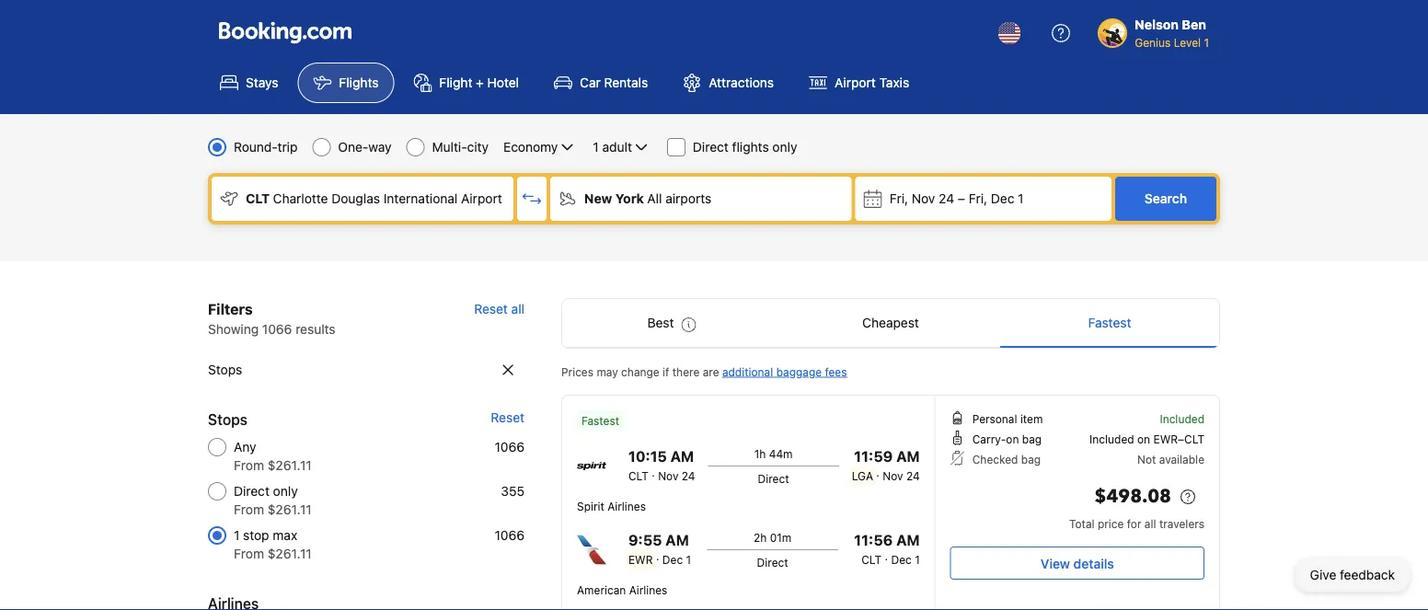 Task type: describe. For each thing, give the bounding box(es) containing it.
change
[[621, 365, 660, 378]]

adult
[[602, 139, 632, 155]]

give feedback
[[1310, 567, 1395, 583]]

. for 11:59
[[877, 466, 880, 479]]

am for 9:55 am
[[666, 532, 689, 549]]

best
[[648, 315, 674, 330]]

additional
[[722, 365, 773, 378]]

10:15
[[629, 448, 667, 465]]

nov inside popup button
[[912, 191, 936, 206]]

spirit
[[577, 500, 605, 513]]

from inside direct only from $261.11
[[234, 502, 264, 517]]

showing
[[208, 322, 259, 337]]

1 vertical spatial fastest
[[582, 414, 619, 427]]

1 stop max from $261.11
[[234, 528, 312, 561]]

economy
[[504, 139, 558, 155]]

lga
[[852, 469, 873, 482]]

only inside direct only from $261.11
[[273, 484, 298, 499]]

airlines for american airlines
[[629, 584, 668, 596]]

0 vertical spatial only
[[773, 139, 798, 155]]

24 for 10:15 am
[[682, 469, 695, 482]]

search
[[1145, 191, 1187, 206]]

available
[[1160, 453, 1205, 466]]

tab list containing best
[[562, 299, 1220, 349]]

fri, nov 24 – fri, dec 1
[[890, 191, 1024, 206]]

all inside reset all button
[[511, 301, 525, 317]]

round-trip
[[234, 139, 298, 155]]

1 inside 1 stop max from $261.11
[[234, 528, 240, 543]]

direct only from $261.11
[[234, 484, 312, 517]]

11:59 am lga . nov 24
[[852, 448, 920, 482]]

baggage
[[777, 365, 822, 378]]

trip
[[278, 139, 298, 155]]

give feedback button
[[1296, 559, 1410, 592]]

not available
[[1138, 453, 1205, 466]]

355
[[501, 484, 525, 499]]

. for 11:56
[[885, 550, 888, 562]]

rentals
[[604, 75, 648, 90]]

$261.11 inside 1 stop max from $261.11
[[268, 546, 312, 561]]

hotel
[[488, 75, 519, 90]]

carry-on bag
[[973, 433, 1042, 445]]

1 inside nelson ben genius level 1
[[1204, 36, 1209, 49]]

york
[[616, 191, 644, 206]]

flight
[[439, 75, 473, 90]]

included for included
[[1160, 412, 1205, 425]]

1 vertical spatial all
[[1145, 517, 1157, 530]]

taxis
[[880, 75, 910, 90]]

filters
[[208, 301, 253, 318]]

fri, nov 24 – fri, dec 1 button
[[856, 177, 1112, 221]]

cheapest button
[[781, 299, 1001, 347]]

reset button
[[491, 409, 525, 427]]

are
[[703, 365, 719, 378]]

stop
[[243, 528, 269, 543]]

one-
[[338, 139, 368, 155]]

reset all button
[[474, 298, 525, 320]]

not
[[1138, 453, 1157, 466]]

multi-city
[[432, 139, 489, 155]]

attractions
[[709, 75, 774, 90]]

on for carry-
[[1006, 433, 1019, 445]]

fees
[[825, 365, 847, 378]]

ewr
[[629, 553, 653, 566]]

9:55
[[629, 532, 662, 549]]

9:55 am ewr . dec 1
[[629, 532, 691, 566]]

am for 11:56 am
[[897, 532, 920, 549]]

from inside 1 stop max from $261.11
[[234, 546, 264, 561]]

11:56 am clt . dec 1
[[854, 532, 920, 566]]

reset for reset all
[[474, 301, 508, 317]]

$498.08
[[1095, 484, 1172, 509]]

flights
[[732, 139, 769, 155]]

american
[[577, 584, 626, 596]]

11:59
[[854, 448, 893, 465]]

stays link
[[204, 63, 294, 103]]

round-
[[234, 139, 278, 155]]

showing 1066 results
[[208, 322, 336, 337]]

international
[[384, 191, 458, 206]]

$261.11 inside the any from $261.11
[[268, 458, 312, 473]]

1 inside 11:56 am clt . dec 1
[[915, 553, 920, 566]]

airports
[[666, 191, 712, 206]]

view
[[1041, 556, 1070, 571]]

–
[[958, 191, 965, 206]]

$498.08 region
[[951, 482, 1205, 515]]

10:15 am clt . nov 24
[[629, 448, 695, 482]]

clt charlotte douglas international airport
[[246, 191, 502, 206]]

$261.11 inside direct only from $261.11
[[268, 502, 312, 517]]

direct inside direct only from $261.11
[[234, 484, 270, 499]]

dec inside fri, nov 24 – fri, dec 1 popup button
[[991, 191, 1015, 206]]

carry-
[[973, 433, 1006, 445]]

there
[[673, 365, 700, 378]]

multi-
[[432, 139, 467, 155]]

1h 44m
[[754, 447, 793, 460]]

attractions link
[[668, 63, 790, 103]]

douglas
[[332, 191, 380, 206]]

level
[[1174, 36, 1201, 49]]

view details button
[[951, 547, 1205, 580]]

from inside the any from $261.11
[[234, 458, 264, 473]]

2 stops from the top
[[208, 411, 248, 428]]

personal item
[[973, 412, 1043, 425]]

nelson ben genius level 1
[[1135, 17, 1209, 49]]

ben
[[1182, 17, 1207, 32]]

included for included on ewr–clt
[[1090, 433, 1135, 445]]

0 horizontal spatial clt
[[246, 191, 270, 206]]



Task type: locate. For each thing, give the bounding box(es) containing it.
1 on from the left
[[1006, 433, 1019, 445]]

1066 left results at the bottom left of the page
[[262, 322, 292, 337]]

flights link
[[298, 63, 394, 103]]

from up the stop
[[234, 502, 264, 517]]

am right 11:56
[[897, 532, 920, 549]]

1066 for any from $261.11
[[495, 440, 525, 455]]

2h
[[754, 531, 767, 544]]

1 horizontal spatial nov
[[883, 469, 903, 482]]

included on ewr–clt
[[1090, 433, 1205, 445]]

dec inside 11:56 am clt . dec 1
[[891, 553, 912, 566]]

airlines for spirit airlines
[[608, 500, 646, 513]]

am inside 10:15 am clt . nov 24
[[671, 448, 694, 465]]

2 fri, from the left
[[969, 191, 988, 206]]

1 adult
[[593, 139, 632, 155]]

2 vertical spatial clt
[[862, 553, 882, 566]]

$261.11
[[268, 458, 312, 473], [268, 502, 312, 517], [268, 546, 312, 561]]

only right flights at the top right of the page
[[773, 139, 798, 155]]

airport taxis link
[[794, 63, 925, 103]]

dec down 11:56
[[891, 553, 912, 566]]

01m
[[770, 531, 792, 544]]

1 vertical spatial airlines
[[629, 584, 668, 596]]

feedback
[[1340, 567, 1395, 583]]

0 vertical spatial clt
[[246, 191, 270, 206]]

checked bag
[[973, 453, 1041, 466]]

0 horizontal spatial all
[[511, 301, 525, 317]]

dec right ewr at the left
[[663, 553, 683, 566]]

clt for 10:15 am
[[629, 469, 649, 482]]

stops up any
[[208, 411, 248, 428]]

flight + hotel link
[[398, 63, 535, 103]]

dec for 9:55 am
[[663, 553, 683, 566]]

max
[[273, 528, 297, 543]]

direct down the any from $261.11
[[234, 484, 270, 499]]

on for included
[[1138, 433, 1151, 445]]

am right "10:15"
[[671, 448, 694, 465]]

view details
[[1041, 556, 1114, 571]]

airport taxis
[[835, 75, 910, 90]]

0 vertical spatial 1066
[[262, 322, 292, 337]]

1 horizontal spatial on
[[1138, 433, 1151, 445]]

0 horizontal spatial dec
[[663, 553, 683, 566]]

. for 10:15
[[652, 466, 655, 479]]

1 vertical spatial airport
[[461, 191, 502, 206]]

price
[[1098, 517, 1124, 530]]

airport left the 'taxis'
[[835, 75, 876, 90]]

personal
[[973, 412, 1018, 425]]

am for 11:59 am
[[897, 448, 920, 465]]

0 vertical spatial from
[[234, 458, 264, 473]]

nelson
[[1135, 17, 1179, 32]]

fastest
[[1089, 315, 1132, 330], [582, 414, 619, 427]]

nov down 11:59
[[883, 469, 903, 482]]

stays
[[246, 75, 278, 90]]

am for 10:15 am
[[671, 448, 694, 465]]

included up ewr–clt
[[1160, 412, 1205, 425]]

am inside 11:59 am lga . nov 24
[[897, 448, 920, 465]]

1h
[[754, 447, 766, 460]]

24 inside popup button
[[939, 191, 955, 206]]

am inside 9:55 am ewr . dec 1
[[666, 532, 689, 549]]

airlines down ewr at the left
[[629, 584, 668, 596]]

item
[[1021, 412, 1043, 425]]

. inside 11:56 am clt . dec 1
[[885, 550, 888, 562]]

clt inside 10:15 am clt . nov 24
[[629, 469, 649, 482]]

0 horizontal spatial included
[[1090, 433, 1135, 445]]

car rentals
[[580, 75, 648, 90]]

dec
[[991, 191, 1015, 206], [663, 553, 683, 566], [891, 553, 912, 566]]

from
[[234, 458, 264, 473], [234, 502, 264, 517], [234, 546, 264, 561]]

ewr–clt
[[1154, 433, 1205, 445]]

24 for 11:59 am
[[907, 469, 920, 482]]

clt down 11:56
[[862, 553, 882, 566]]

dec for 11:56 am
[[891, 553, 912, 566]]

1066 for 1 stop max from $261.11
[[495, 528, 525, 543]]

3 from from the top
[[234, 546, 264, 561]]

for
[[1127, 517, 1142, 530]]

. right lga
[[877, 466, 880, 479]]

dec right –
[[991, 191, 1015, 206]]

0 vertical spatial stops
[[208, 362, 242, 377]]

0 horizontal spatial nov
[[658, 469, 679, 482]]

from down the stop
[[234, 546, 264, 561]]

2 from from the top
[[234, 502, 264, 517]]

if
[[663, 365, 669, 378]]

1 horizontal spatial fri,
[[969, 191, 988, 206]]

all
[[647, 191, 662, 206]]

car
[[580, 75, 601, 90]]

search button
[[1116, 177, 1217, 221]]

1066 down 355
[[495, 528, 525, 543]]

genius
[[1135, 36, 1171, 49]]

direct flights only
[[693, 139, 798, 155]]

any from $261.11
[[234, 440, 312, 473]]

details
[[1074, 556, 1114, 571]]

2 horizontal spatial 24
[[939, 191, 955, 206]]

only
[[773, 139, 798, 155], [273, 484, 298, 499]]

clt for 11:56 am
[[862, 553, 882, 566]]

nov for 10:15 am
[[658, 469, 679, 482]]

$261.11 down max
[[268, 546, 312, 561]]

give
[[1310, 567, 1337, 583]]

$261.11 up direct only from $261.11
[[268, 458, 312, 473]]

3 $261.11 from the top
[[268, 546, 312, 561]]

0 horizontal spatial airport
[[461, 191, 502, 206]]

nov for 11:59 am
[[883, 469, 903, 482]]

. down "10:15"
[[652, 466, 655, 479]]

reset for reset
[[491, 410, 525, 425]]

1 vertical spatial stops
[[208, 411, 248, 428]]

1 horizontal spatial only
[[773, 139, 798, 155]]

24 left –
[[939, 191, 955, 206]]

am right '9:55'
[[666, 532, 689, 549]]

best image
[[682, 318, 696, 332], [682, 318, 696, 332]]

direct left flights at the top right of the page
[[693, 139, 729, 155]]

0 vertical spatial reset
[[474, 301, 508, 317]]

. inside 11:59 am lga . nov 24
[[877, 466, 880, 479]]

1 horizontal spatial fastest
[[1089, 315, 1132, 330]]

flight + hotel
[[439, 75, 519, 90]]

24
[[939, 191, 955, 206], [682, 469, 695, 482], [907, 469, 920, 482]]

0 horizontal spatial fastest
[[582, 414, 619, 427]]

2 vertical spatial 1066
[[495, 528, 525, 543]]

one-way
[[338, 139, 392, 155]]

1 vertical spatial included
[[1090, 433, 1135, 445]]

1066 down "reset" button
[[495, 440, 525, 455]]

fri, left –
[[890, 191, 909, 206]]

total price for all travelers
[[1070, 517, 1205, 530]]

0 horizontal spatial 24
[[682, 469, 695, 482]]

2 $261.11 from the top
[[268, 502, 312, 517]]

$261.11 up max
[[268, 502, 312, 517]]

1 stops from the top
[[208, 362, 242, 377]]

0 vertical spatial $261.11
[[268, 458, 312, 473]]

bag down carry-on bag
[[1021, 453, 1041, 466]]

0 vertical spatial bag
[[1022, 433, 1042, 445]]

on
[[1006, 433, 1019, 445], [1138, 433, 1151, 445]]

new york all airports
[[584, 191, 712, 206]]

2 horizontal spatial clt
[[862, 553, 882, 566]]

+
[[476, 75, 484, 90]]

bag
[[1022, 433, 1042, 445], [1021, 453, 1041, 466]]

stops down showing on the bottom of page
[[208, 362, 242, 377]]

0 horizontal spatial on
[[1006, 433, 1019, 445]]

. right ewr at the left
[[656, 550, 659, 562]]

dec inside 9:55 am ewr . dec 1
[[663, 553, 683, 566]]

am inside 11:56 am clt . dec 1
[[897, 532, 920, 549]]

24 inside 11:59 am lga . nov 24
[[907, 469, 920, 482]]

tab list
[[562, 299, 1220, 349]]

2 vertical spatial $261.11
[[268, 546, 312, 561]]

. inside 10:15 am clt . nov 24
[[652, 466, 655, 479]]

clt down "10:15"
[[629, 469, 649, 482]]

0 vertical spatial all
[[511, 301, 525, 317]]

am right 11:59
[[897, 448, 920, 465]]

results
[[296, 322, 336, 337]]

airlines
[[608, 500, 646, 513], [629, 584, 668, 596]]

. down 11:56
[[885, 550, 888, 562]]

24 inside 10:15 am clt . nov 24
[[682, 469, 695, 482]]

nov left –
[[912, 191, 936, 206]]

am
[[671, 448, 694, 465], [897, 448, 920, 465], [666, 532, 689, 549], [897, 532, 920, 549]]

1 horizontal spatial all
[[1145, 517, 1157, 530]]

1 vertical spatial $261.11
[[268, 502, 312, 517]]

travelers
[[1160, 517, 1205, 530]]

nov
[[912, 191, 936, 206], [658, 469, 679, 482], [883, 469, 903, 482]]

from down any
[[234, 458, 264, 473]]

may
[[597, 365, 618, 378]]

1 horizontal spatial included
[[1160, 412, 1205, 425]]

nov inside 11:59 am lga . nov 24
[[883, 469, 903, 482]]

cheapest
[[863, 315, 919, 330]]

airlines right the spirit
[[608, 500, 646, 513]]

1 from from the top
[[234, 458, 264, 473]]

way
[[368, 139, 392, 155]]

2 horizontal spatial nov
[[912, 191, 936, 206]]

.
[[652, 466, 655, 479], [877, 466, 880, 479], [656, 550, 659, 562], [885, 550, 888, 562]]

0 horizontal spatial only
[[273, 484, 298, 499]]

0 vertical spatial airlines
[[608, 500, 646, 513]]

44m
[[769, 447, 793, 460]]

included
[[1160, 412, 1205, 425], [1090, 433, 1135, 445]]

1 vertical spatial reset
[[491, 410, 525, 425]]

direct down 2h 01m
[[757, 556, 789, 569]]

2 vertical spatial from
[[234, 546, 264, 561]]

flights
[[339, 75, 379, 90]]

1 fri, from the left
[[890, 191, 909, 206]]

1 vertical spatial bag
[[1021, 453, 1041, 466]]

1 horizontal spatial clt
[[629, 469, 649, 482]]

0 vertical spatial included
[[1160, 412, 1205, 425]]

only down the any from $261.11
[[273, 484, 298, 499]]

included up $498.08
[[1090, 433, 1135, 445]]

all
[[511, 301, 525, 317], [1145, 517, 1157, 530]]

american airlines
[[577, 584, 668, 596]]

car rentals link
[[539, 63, 664, 103]]

24 right lga
[[907, 469, 920, 482]]

additional baggage fees link
[[722, 365, 847, 378]]

nov down "10:15"
[[658, 469, 679, 482]]

airport
[[835, 75, 876, 90], [461, 191, 502, 206]]

bag down item
[[1022, 433, 1042, 445]]

1 vertical spatial from
[[234, 502, 264, 517]]

fastest inside button
[[1089, 315, 1132, 330]]

1 $261.11 from the top
[[268, 458, 312, 473]]

clt inside 11:56 am clt . dec 1
[[862, 553, 882, 566]]

1 vertical spatial 1066
[[495, 440, 525, 455]]

. for 9:55
[[656, 550, 659, 562]]

booking.com logo image
[[219, 22, 352, 44], [219, 22, 352, 44]]

charlotte
[[273, 191, 328, 206]]

1 adult button
[[591, 136, 653, 158]]

0 horizontal spatial fri,
[[890, 191, 909, 206]]

reset inside button
[[474, 301, 508, 317]]

1 horizontal spatial dec
[[891, 553, 912, 566]]

direct down 1h 44m
[[758, 472, 789, 485]]

1 horizontal spatial 24
[[907, 469, 920, 482]]

1 vertical spatial clt
[[629, 469, 649, 482]]

total
[[1070, 517, 1095, 530]]

on down the "personal item"
[[1006, 433, 1019, 445]]

fastest button
[[1001, 299, 1220, 347]]

2 horizontal spatial dec
[[991, 191, 1015, 206]]

. inside 9:55 am ewr . dec 1
[[656, 550, 659, 562]]

1 vertical spatial only
[[273, 484, 298, 499]]

spirit airlines
[[577, 500, 646, 513]]

2 on from the left
[[1138, 433, 1151, 445]]

0 vertical spatial airport
[[835, 75, 876, 90]]

on up not
[[1138, 433, 1151, 445]]

direct
[[693, 139, 729, 155], [758, 472, 789, 485], [234, 484, 270, 499], [757, 556, 789, 569]]

clt left charlotte
[[246, 191, 270, 206]]

1 horizontal spatial airport
[[835, 75, 876, 90]]

nov inside 10:15 am clt . nov 24
[[658, 469, 679, 482]]

prices may change if there are additional baggage fees
[[561, 365, 847, 378]]

airport down city
[[461, 191, 502, 206]]

1 inside 9:55 am ewr . dec 1
[[686, 553, 691, 566]]

fri, right –
[[969, 191, 988, 206]]

24 up 9:55 am ewr . dec 1 in the bottom left of the page
[[682, 469, 695, 482]]

0 vertical spatial fastest
[[1089, 315, 1132, 330]]



Task type: vqa. For each thing, say whether or not it's contained in the screenshot.
first 10:17 from the bottom
no



